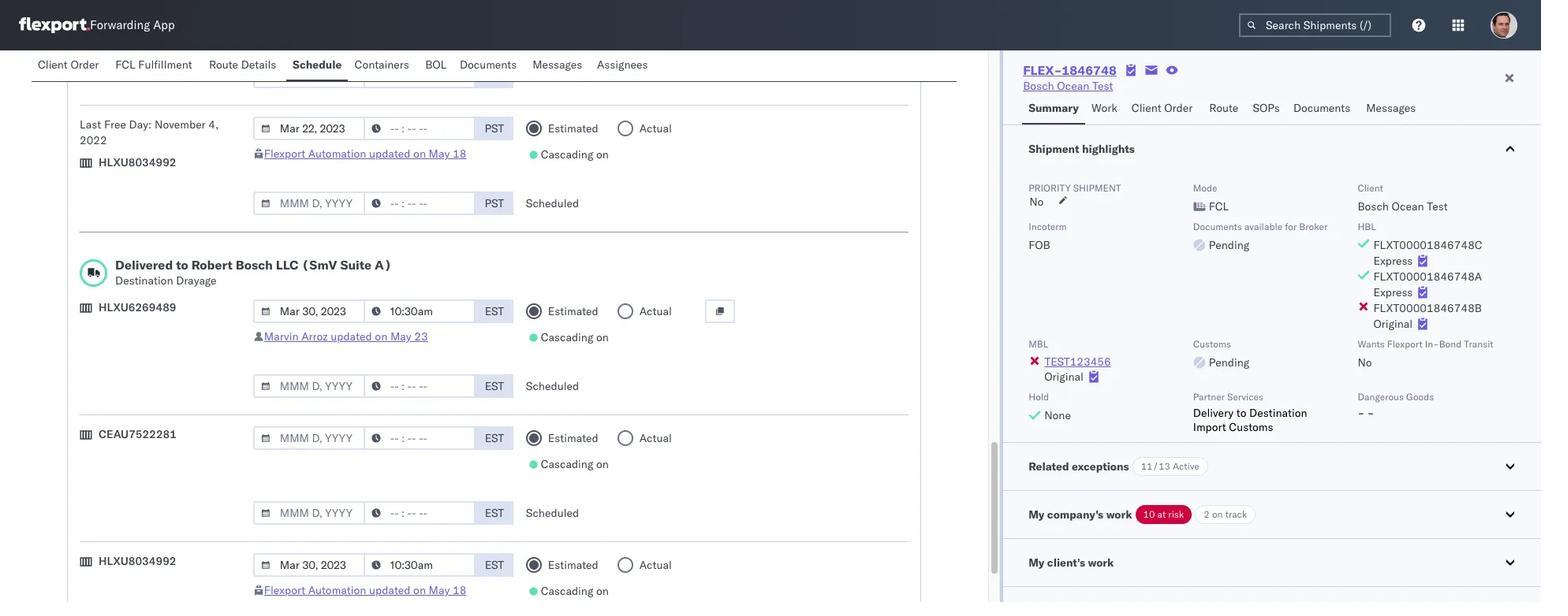 Task type: locate. For each thing, give the bounding box(es) containing it.
bosch ocean test
[[1023, 79, 1113, 93]]

client order button right work
[[1126, 94, 1203, 125]]

2 estimated from the top
[[548, 305, 599, 319]]

0 horizontal spatial -
[[1358, 406, 1365, 420]]

-- : -- -- text field for 3rd mmm d, yyyy text field from the bottom of the page
[[364, 427, 476, 450]]

no down wants
[[1358, 356, 1372, 370]]

1 pst from the top
[[485, 69, 504, 84]]

cascading on
[[541, 148, 609, 162], [541, 331, 609, 345], [541, 458, 609, 472], [541, 585, 609, 599]]

1846748
[[1062, 62, 1117, 78]]

customs down the services
[[1229, 420, 1274, 435]]

my left "company's" at the right of page
[[1029, 508, 1045, 522]]

0 horizontal spatial original
[[1045, 370, 1084, 384]]

2 -- : -- -- text field from the top
[[364, 427, 476, 450]]

2 vertical spatial client
[[1358, 182, 1384, 194]]

bond
[[1440, 338, 1462, 350]]

0 vertical spatial order
[[71, 58, 99, 72]]

2 vertical spatial flexport
[[264, 584, 305, 598]]

1 mmm d, yyyy text field from the top
[[253, 65, 365, 88]]

1 vertical spatial client order
[[1132, 101, 1193, 115]]

client order right work button
[[1132, 101, 1193, 115]]

4 est from the top
[[485, 506, 504, 521]]

customs inside partner services delivery to destination import customs
[[1229, 420, 1274, 435]]

1 18 from the top
[[453, 147, 467, 161]]

shipment
[[1073, 182, 1121, 194]]

estimated
[[548, 121, 599, 136], [548, 305, 599, 319], [548, 432, 599, 446], [548, 559, 599, 573]]

4 actual from the top
[[640, 559, 672, 573]]

2 - from the left
[[1368, 406, 1375, 420]]

fcl fulfillment
[[115, 58, 192, 72]]

fcl for fcl
[[1209, 200, 1229, 214]]

1 horizontal spatial no
[[1358, 356, 1372, 370]]

express for flxt00001846748c
[[1374, 254, 1413, 268]]

0 horizontal spatial test
[[1093, 79, 1113, 93]]

3 estimated from the top
[[548, 432, 599, 446]]

1 vertical spatial test
[[1427, 200, 1448, 214]]

0 vertical spatial route
[[209, 58, 238, 72]]

my
[[1029, 508, 1045, 522], [1029, 556, 1045, 570]]

0 horizontal spatial to
[[176, 257, 188, 273]]

0 vertical spatial my
[[1029, 508, 1045, 522]]

2 horizontal spatial bosch
[[1358, 200, 1389, 214]]

2 vertical spatial pst
[[485, 196, 504, 211]]

2 flexport automation updated on may 18 button from the top
[[264, 584, 467, 598]]

destination down delivered
[[115, 274, 173, 288]]

4 cascading on from the top
[[541, 585, 609, 599]]

4 cascading from the top
[[541, 585, 594, 599]]

4 estimated from the top
[[548, 559, 599, 573]]

1 cascading from the top
[[541, 148, 594, 162]]

0 vertical spatial documents
[[460, 58, 517, 72]]

0 vertical spatial express
[[1374, 254, 1413, 268]]

2 cascading on from the top
[[541, 331, 609, 345]]

4 mmm d, yyyy text field from the top
[[253, 554, 365, 577]]

client down flexport. "image"
[[38, 58, 68, 72]]

2 horizontal spatial documents
[[1294, 101, 1351, 115]]

express up flxt00001846748b
[[1374, 286, 1413, 300]]

1 horizontal spatial route
[[1209, 101, 1239, 115]]

related exceptions
[[1029, 460, 1129, 474]]

fcl
[[115, 58, 135, 72], [1209, 200, 1229, 214]]

scheduled for first mmm d, yyyy text box from the bottom of the page
[[526, 379, 579, 394]]

1 vertical spatial messages button
[[1360, 94, 1425, 125]]

fcl down mode
[[1209, 200, 1229, 214]]

my inside my client's work button
[[1029, 556, 1045, 570]]

2 on track
[[1204, 509, 1248, 521]]

flexport automation updated on may 18
[[264, 147, 467, 161], [264, 584, 467, 598]]

1 vertical spatial pst
[[485, 121, 504, 136]]

1 horizontal spatial messages button
[[1360, 94, 1425, 125]]

1 cascading on from the top
[[541, 148, 609, 162]]

1 vertical spatial customs
[[1229, 420, 1274, 435]]

shipment
[[1029, 142, 1080, 156]]

work
[[1107, 508, 1132, 522], [1088, 556, 1114, 570]]

1 vertical spatial destination
[[1250, 406, 1308, 420]]

1 vertical spatial updated
[[331, 330, 372, 344]]

1 vertical spatial fcl
[[1209, 200, 1229, 214]]

client right work button
[[1132, 101, 1162, 115]]

marvin
[[264, 330, 299, 344]]

documents
[[460, 58, 517, 72], [1294, 101, 1351, 115], [1193, 221, 1242, 233]]

client bosch ocean test incoterm fob
[[1029, 182, 1448, 252]]

0 horizontal spatial route
[[209, 58, 238, 72]]

0 vertical spatial to
[[176, 257, 188, 273]]

2 actual from the top
[[640, 305, 672, 319]]

0 horizontal spatial destination
[[115, 274, 173, 288]]

client order button down flexport. "image"
[[32, 50, 109, 81]]

client order
[[38, 58, 99, 72], [1132, 101, 1193, 115]]

-- : -- -- text field
[[364, 65, 476, 88], [364, 117, 476, 140], [364, 300, 476, 323], [364, 375, 476, 398]]

MMM D, YYYY text field
[[253, 300, 365, 323], [253, 427, 365, 450], [253, 502, 365, 525], [253, 554, 365, 577]]

1 vertical spatial documents
[[1294, 101, 1351, 115]]

hlxu8034992
[[99, 155, 176, 170], [99, 555, 176, 569]]

1 vertical spatial client
[[1132, 101, 1162, 115]]

fcl left fulfillment
[[115, 58, 135, 72]]

pst for 2nd mmm d, yyyy text box
[[485, 121, 504, 136]]

0 vertical spatial flexport automation updated on may 18
[[264, 147, 467, 161]]

order left route 'button'
[[1165, 101, 1193, 115]]

2 -- : -- -- text field from the top
[[364, 117, 476, 140]]

1 horizontal spatial original
[[1374, 317, 1413, 331]]

2 vertical spatial bosch
[[236, 257, 273, 273]]

assignees
[[597, 58, 648, 72]]

0 horizontal spatial client order
[[38, 58, 99, 72]]

pending down documents available for broker
[[1209, 238, 1250, 252]]

2 pst from the top
[[485, 121, 504, 136]]

0 vertical spatial pending
[[1209, 238, 1250, 252]]

0 horizontal spatial fcl
[[115, 58, 135, 72]]

1 horizontal spatial client order
[[1132, 101, 1193, 115]]

0 vertical spatial pst
[[485, 69, 504, 84]]

documents for documents available for broker
[[1193, 221, 1242, 233]]

0 vertical spatial ocean
[[1057, 79, 1090, 93]]

1 horizontal spatial documents
[[1193, 221, 1242, 233]]

actual for marvin arroz updated on may 23 button
[[640, 305, 672, 319]]

bosch inside delivered to robert bosch llc (smv suite a) destination drayage
[[236, 257, 273, 273]]

1 scheduled from the top
[[526, 69, 579, 84]]

to up drayage
[[176, 257, 188, 273]]

1 vertical spatial documents button
[[1287, 94, 1360, 125]]

0 horizontal spatial no
[[1030, 195, 1044, 209]]

bosch down 'flex-'
[[1023, 79, 1055, 93]]

last
[[80, 118, 101, 132]]

documents down mode
[[1193, 221, 1242, 233]]

-- : -- -- text field
[[364, 192, 476, 215], [364, 427, 476, 450], [364, 502, 476, 525], [364, 554, 476, 577]]

bosch left llc
[[236, 257, 273, 273]]

express up flxt00001846748a
[[1374, 254, 1413, 268]]

pst for third mmm d, yyyy text box from the top of the page
[[485, 196, 504, 211]]

arroz
[[301, 330, 328, 344]]

0 vertical spatial no
[[1030, 195, 1044, 209]]

scheduled for 2nd mmm d, yyyy text field from the bottom
[[526, 506, 579, 521]]

documents button right sops
[[1287, 94, 1360, 125]]

work button
[[1085, 94, 1126, 125]]

updated
[[369, 147, 411, 161], [331, 330, 372, 344], [369, 584, 411, 598]]

messages
[[533, 58, 582, 72], [1367, 101, 1416, 115]]

to down the services
[[1237, 406, 1247, 420]]

test123456 button
[[1045, 355, 1112, 369]]

route inside route 'button'
[[1209, 101, 1239, 115]]

0 horizontal spatial messages button
[[526, 50, 591, 81]]

delivery
[[1193, 406, 1234, 420]]

route left sops
[[1209, 101, 1239, 115]]

bosch up hbl
[[1358, 200, 1389, 214]]

2 18 from the top
[[453, 584, 467, 598]]

1 vertical spatial original
[[1045, 370, 1084, 384]]

1 horizontal spatial destination
[[1250, 406, 1308, 420]]

flexport. image
[[19, 17, 90, 33]]

1 my from the top
[[1029, 508, 1045, 522]]

work left 10
[[1107, 508, 1132, 522]]

bol button
[[419, 50, 454, 81]]

4 -- : -- -- text field from the top
[[364, 375, 476, 398]]

1 vertical spatial pending
[[1209, 356, 1250, 370]]

test up flxt00001846748c
[[1427, 200, 1448, 214]]

route left the 'details'
[[209, 58, 238, 72]]

summary
[[1029, 101, 1079, 115]]

in-
[[1425, 338, 1440, 350]]

2 cascading from the top
[[541, 331, 594, 345]]

pending up the services
[[1209, 356, 1250, 370]]

-- : -- -- text field for fourth mmm d, yyyy text field from the top of the page
[[364, 554, 476, 577]]

1 horizontal spatial ocean
[[1392, 200, 1424, 214]]

0 vertical spatial automation
[[308, 147, 366, 161]]

0 vertical spatial messages
[[533, 58, 582, 72]]

highlights
[[1082, 142, 1135, 156]]

1 express from the top
[[1374, 254, 1413, 268]]

shipment highlights
[[1029, 142, 1135, 156]]

client's
[[1048, 556, 1086, 570]]

1 horizontal spatial test
[[1427, 200, 1448, 214]]

containers button
[[348, 50, 419, 81]]

1 vertical spatial may
[[390, 330, 412, 344]]

2 my from the top
[[1029, 556, 1045, 570]]

4 scheduled from the top
[[526, 506, 579, 521]]

destination down the services
[[1250, 406, 1308, 420]]

1 vertical spatial bosch
[[1358, 200, 1389, 214]]

fcl for fcl fulfillment
[[115, 58, 135, 72]]

ocean down flex-1846748
[[1057, 79, 1090, 93]]

flexport automation updated on may 18 button for pst
[[264, 147, 467, 161]]

3 pst from the top
[[485, 196, 504, 211]]

pending for documents available for broker
[[1209, 238, 1250, 252]]

1 vertical spatial my
[[1029, 556, 1045, 570]]

1 estimated from the top
[[548, 121, 599, 136]]

1 automation from the top
[[308, 147, 366, 161]]

updated for est
[[331, 330, 372, 344]]

active
[[1173, 461, 1200, 473]]

order down forwarding app link
[[71, 58, 99, 72]]

1 actual from the top
[[640, 121, 672, 136]]

1 vertical spatial flexport automation updated on may 18
[[264, 584, 467, 598]]

4 -- : -- -- text field from the top
[[364, 554, 476, 577]]

cascading on for marvin arroz updated on may 23 button
[[541, 331, 609, 345]]

2 scheduled from the top
[[526, 196, 579, 211]]

work right client's
[[1088, 556, 1114, 570]]

test inside bosch ocean test link
[[1093, 79, 1113, 93]]

0 vertical spatial bosch
[[1023, 79, 1055, 93]]

0 vertical spatial client order button
[[32, 50, 109, 81]]

0 horizontal spatial bosch
[[236, 257, 273, 273]]

ocean up flxt00001846748c
[[1392, 200, 1424, 214]]

wants flexport in-bond transit no
[[1358, 338, 1494, 370]]

original up wants
[[1374, 317, 1413, 331]]

2 est from the top
[[485, 379, 504, 394]]

2 express from the top
[[1374, 286, 1413, 300]]

1 flexport automation updated on may 18 from the top
[[264, 147, 467, 161]]

pst for first mmm d, yyyy text box from the top
[[485, 69, 504, 84]]

destination
[[115, 274, 173, 288], [1250, 406, 1308, 420]]

1 vertical spatial order
[[1165, 101, 1193, 115]]

0 vertical spatial updated
[[369, 147, 411, 161]]

18
[[453, 147, 467, 161], [453, 584, 467, 598]]

bosch
[[1023, 79, 1055, 93], [1358, 200, 1389, 214], [236, 257, 273, 273]]

flxt00001846748c
[[1374, 238, 1483, 252]]

0 vertical spatial flexport
[[264, 147, 305, 161]]

0 vertical spatial fcl
[[115, 58, 135, 72]]

1 -- : -- -- text field from the top
[[364, 192, 476, 215]]

1 vertical spatial work
[[1088, 556, 1114, 570]]

automation for pst
[[308, 147, 366, 161]]

route details
[[209, 58, 276, 72]]

fcl inside fcl fulfillment button
[[115, 58, 135, 72]]

work inside button
[[1088, 556, 1114, 570]]

1 vertical spatial no
[[1358, 356, 1372, 370]]

documents right sops button
[[1294, 101, 1351, 115]]

client order for the left client order button
[[38, 58, 99, 72]]

1 horizontal spatial bosch
[[1023, 79, 1055, 93]]

documents button right bol
[[454, 50, 526, 81]]

0 vertical spatial destination
[[115, 274, 173, 288]]

1 vertical spatial route
[[1209, 101, 1239, 115]]

-- : -- -- text field for 2nd mmm d, yyyy text field from the bottom
[[364, 502, 476, 525]]

may
[[429, 147, 450, 161], [390, 330, 412, 344], [429, 584, 450, 598]]

forwarding app
[[90, 18, 175, 33]]

1 vertical spatial messages
[[1367, 101, 1416, 115]]

0 vertical spatial documents button
[[454, 50, 526, 81]]

1 horizontal spatial order
[[1165, 101, 1193, 115]]

incoterm
[[1029, 221, 1067, 233]]

express for flxt00001846748a
[[1374, 286, 1413, 300]]

0 vertical spatial original
[[1374, 317, 1413, 331]]

2 horizontal spatial client
[[1358, 182, 1384, 194]]

3 -- : -- -- text field from the top
[[364, 300, 476, 323]]

for
[[1285, 221, 1297, 233]]

updated for pst
[[369, 147, 411, 161]]

automation
[[308, 147, 366, 161], [308, 584, 366, 598]]

flexport for est
[[264, 584, 305, 598]]

original
[[1374, 317, 1413, 331], [1045, 370, 1084, 384]]

wants
[[1358, 338, 1385, 350]]

day:
[[129, 118, 152, 132]]

1 horizontal spatial to
[[1237, 406, 1247, 420]]

MMM D, YYYY text field
[[253, 65, 365, 88], [253, 117, 365, 140], [253, 192, 365, 215], [253, 375, 365, 398]]

a)
[[375, 257, 392, 273]]

actual for est the flexport automation updated on may 18 'button'
[[640, 559, 672, 573]]

customs up partner
[[1193, 338, 1231, 350]]

est
[[485, 305, 504, 319], [485, 379, 504, 394], [485, 432, 504, 446], [485, 506, 504, 521], [485, 559, 504, 573]]

0 vertical spatial client
[[38, 58, 68, 72]]

test down 1846748
[[1093, 79, 1113, 93]]

0 horizontal spatial order
[[71, 58, 99, 72]]

order
[[71, 58, 99, 72], [1165, 101, 1193, 115]]

documents right bol button
[[460, 58, 517, 72]]

0 vertical spatial client order
[[38, 58, 99, 72]]

1 pending from the top
[[1209, 238, 1250, 252]]

1 horizontal spatial messages
[[1367, 101, 1416, 115]]

0 horizontal spatial documents
[[460, 58, 517, 72]]

no down priority
[[1030, 195, 1044, 209]]

fob
[[1029, 238, 1051, 252]]

2 vertical spatial documents
[[1193, 221, 1242, 233]]

delivered
[[115, 257, 173, 273]]

3 -- : -- -- text field from the top
[[364, 502, 476, 525]]

documents for rightmost documents button
[[1294, 101, 1351, 115]]

0 vertical spatial hlxu8034992
[[99, 155, 176, 170]]

customs
[[1193, 338, 1231, 350], [1229, 420, 1274, 435]]

to inside delivered to robert bosch llc (smv suite a) destination drayage
[[176, 257, 188, 273]]

my for my client's work
[[1029, 556, 1045, 570]]

2 flexport automation updated on may 18 from the top
[[264, 584, 467, 598]]

1 vertical spatial flexport automation updated on may 18 button
[[264, 584, 467, 598]]

hlxu6269489
[[99, 301, 176, 315]]

client up hbl
[[1358, 182, 1384, 194]]

2 automation from the top
[[308, 584, 366, 598]]

route inside route details button
[[209, 58, 238, 72]]

client
[[38, 58, 68, 72], [1132, 101, 1162, 115], [1358, 182, 1384, 194]]

flexport automation updated on may 18 for est
[[264, 584, 467, 598]]

client order down flexport. "image"
[[38, 58, 99, 72]]

transit
[[1464, 338, 1494, 350]]

ocean
[[1057, 79, 1090, 93], [1392, 200, 1424, 214]]

1 -- : -- -- text field from the top
[[364, 65, 476, 88]]

0 vertical spatial work
[[1107, 508, 1132, 522]]

flexport inside wants flexport in-bond transit no
[[1388, 338, 1423, 350]]

0 vertical spatial 18
[[453, 147, 467, 161]]

1 horizontal spatial fcl
[[1209, 200, 1229, 214]]

3 scheduled from the top
[[526, 379, 579, 394]]

my left client's
[[1029, 556, 1045, 570]]

on
[[413, 147, 426, 161], [596, 148, 609, 162], [375, 330, 388, 344], [596, 331, 609, 345], [596, 458, 609, 472], [1212, 509, 1223, 521], [413, 584, 426, 598], [596, 585, 609, 599]]

last free day: november 4, 2022
[[80, 118, 219, 148]]

2 pending from the top
[[1209, 356, 1250, 370]]

1 vertical spatial to
[[1237, 406, 1247, 420]]

1 vertical spatial flexport
[[1388, 338, 1423, 350]]

company's
[[1048, 508, 1104, 522]]

marvin arroz updated on may 23
[[264, 330, 428, 344]]

0 vertical spatial may
[[429, 147, 450, 161]]

0 horizontal spatial client order button
[[32, 50, 109, 81]]

1 flexport automation updated on may 18 button from the top
[[264, 147, 467, 161]]

3 cascading on from the top
[[541, 458, 609, 472]]

original down test123456
[[1045, 370, 1084, 384]]

1 horizontal spatial client order button
[[1126, 94, 1203, 125]]



Task type: vqa. For each thing, say whether or not it's contained in the screenshot.
2nd The My
yes



Task type: describe. For each thing, give the bounding box(es) containing it.
destination inside delivered to robert bosch llc (smv suite a) destination drayage
[[115, 274, 173, 288]]

3 mmm d, yyyy text field from the top
[[253, 502, 365, 525]]

track
[[1226, 509, 1248, 521]]

5 est from the top
[[485, 559, 504, 573]]

route button
[[1203, 94, 1247, 125]]

1 mmm d, yyyy text field from the top
[[253, 300, 365, 323]]

priority
[[1029, 182, 1071, 194]]

(smv
[[302, 257, 337, 273]]

at
[[1158, 509, 1166, 521]]

order for bottom client order button
[[1165, 101, 1193, 115]]

3 cascading from the top
[[541, 458, 594, 472]]

forwarding
[[90, 18, 150, 33]]

1 vertical spatial client order button
[[1126, 94, 1203, 125]]

2 vertical spatial may
[[429, 584, 450, 598]]

my for my company's work
[[1029, 508, 1045, 522]]

23
[[414, 330, 428, 344]]

route details button
[[203, 50, 286, 81]]

0 vertical spatial messages button
[[526, 50, 591, 81]]

cascading on for est the flexport automation updated on may 18 'button'
[[541, 585, 609, 599]]

may for est
[[390, 330, 412, 344]]

cascading on for pst the flexport automation updated on may 18 'button'
[[541, 148, 609, 162]]

flex-1846748
[[1023, 62, 1117, 78]]

cascading for pst the flexport automation updated on may 18 'button'
[[541, 148, 594, 162]]

order for the left client order button
[[71, 58, 99, 72]]

1 horizontal spatial documents button
[[1287, 94, 1360, 125]]

-- : -- -- text field for 2nd mmm d, yyyy text box
[[364, 117, 476, 140]]

assignees button
[[591, 50, 657, 81]]

2 hlxu8034992 from the top
[[99, 555, 176, 569]]

flexport automation updated on may 18 button for est
[[264, 584, 467, 598]]

1 horizontal spatial client
[[1132, 101, 1162, 115]]

mode
[[1193, 182, 1218, 194]]

cascading for est the flexport automation updated on may 18 'button'
[[541, 585, 594, 599]]

11/13
[[1141, 461, 1171, 473]]

goods
[[1407, 391, 1434, 403]]

flexport for pst
[[264, 147, 305, 161]]

risk
[[1169, 509, 1184, 521]]

schedule
[[293, 58, 342, 72]]

available
[[1245, 221, 1283, 233]]

destination inside partner services delivery to destination import customs
[[1250, 406, 1308, 420]]

ceau7522281
[[99, 428, 177, 442]]

details
[[241, 58, 276, 72]]

10 at risk
[[1143, 509, 1184, 521]]

broker
[[1300, 221, 1328, 233]]

free
[[104, 118, 126, 132]]

route for route
[[1209, 101, 1239, 115]]

4,
[[208, 118, 219, 132]]

hbl
[[1358, 221, 1376, 233]]

bosch ocean test link
[[1023, 78, 1113, 94]]

none
[[1045, 409, 1071, 423]]

client inside client bosch ocean test incoterm fob
[[1358, 182, 1384, 194]]

mbl
[[1029, 338, 1049, 350]]

related
[[1029, 460, 1069, 474]]

my client's work button
[[1004, 540, 1541, 587]]

containers
[[355, 58, 409, 72]]

dangerous
[[1358, 391, 1404, 403]]

documents for the left documents button
[[460, 58, 517, 72]]

0 horizontal spatial messages
[[533, 58, 582, 72]]

shipment highlights button
[[1004, 125, 1541, 173]]

2
[[1204, 509, 1210, 521]]

18 for pst
[[453, 147, 467, 161]]

3 est from the top
[[485, 432, 504, 446]]

work for my client's work
[[1088, 556, 1114, 570]]

-- : -- -- text field for first mmm d, yyyy text field from the top
[[364, 300, 476, 323]]

bol
[[425, 58, 447, 72]]

2 mmm d, yyyy text field from the top
[[253, 117, 365, 140]]

1 est from the top
[[485, 305, 504, 319]]

priority shipment
[[1029, 182, 1121, 194]]

actual for pst the flexport automation updated on may 18 'button'
[[640, 121, 672, 136]]

flxt00001846748b
[[1374, 301, 1482, 316]]

my company's work
[[1029, 508, 1132, 522]]

flxt00001846748a
[[1374, 270, 1483, 284]]

estimated for -- : -- -- text field for 2nd mmm d, yyyy text field from the bottom
[[548, 432, 599, 446]]

work for my company's work
[[1107, 508, 1132, 522]]

scheduled for third mmm d, yyyy text box from the top of the page
[[526, 196, 579, 211]]

-- : -- -- text field for first mmm d, yyyy text box from the bottom of the page
[[364, 375, 476, 398]]

18 for est
[[453, 584, 467, 598]]

11/13 active
[[1141, 461, 1200, 473]]

services
[[1228, 391, 1264, 403]]

scheduled for first mmm d, yyyy text box from the top
[[526, 69, 579, 84]]

hold
[[1029, 391, 1049, 403]]

2 mmm d, yyyy text field from the top
[[253, 427, 365, 450]]

cascading for marvin arroz updated on may 23 button
[[541, 331, 594, 345]]

1 hlxu8034992 from the top
[[99, 155, 176, 170]]

drayage
[[176, 274, 217, 288]]

3 actual from the top
[[640, 432, 672, 446]]

no inside wants flexport in-bond transit no
[[1358, 356, 1372, 370]]

automation for est
[[308, 584, 366, 598]]

2022
[[80, 133, 107, 148]]

sops
[[1253, 101, 1280, 115]]

pending for customs
[[1209, 356, 1250, 370]]

test123456
[[1045, 355, 1111, 369]]

app
[[153, 18, 175, 33]]

0 horizontal spatial documents button
[[454, 50, 526, 81]]

robert
[[191, 257, 233, 273]]

2 vertical spatial updated
[[369, 584, 411, 598]]

sops button
[[1247, 94, 1287, 125]]

documents available for broker
[[1193, 221, 1328, 233]]

0 horizontal spatial client
[[38, 58, 68, 72]]

10
[[1143, 509, 1155, 521]]

fcl fulfillment button
[[109, 50, 203, 81]]

to inside partner services delivery to destination import customs
[[1237, 406, 1247, 420]]

suite
[[340, 257, 372, 273]]

3 mmm d, yyyy text field from the top
[[253, 192, 365, 215]]

4 mmm d, yyyy text field from the top
[[253, 375, 365, 398]]

delivered to robert bosch llc (smv suite a) destination drayage
[[115, 257, 392, 288]]

ocean inside client bosch ocean test incoterm fob
[[1392, 200, 1424, 214]]

route for route details
[[209, 58, 238, 72]]

llc
[[276, 257, 299, 273]]

1 - from the left
[[1358, 406, 1365, 420]]

my client's work
[[1029, 556, 1114, 570]]

0 horizontal spatial ocean
[[1057, 79, 1090, 93]]

Search Shipments (/) text field
[[1239, 13, 1392, 37]]

test inside client bosch ocean test incoterm fob
[[1427, 200, 1448, 214]]

import
[[1193, 420, 1227, 435]]

forwarding app link
[[19, 17, 175, 33]]

partner
[[1193, 391, 1225, 403]]

exceptions
[[1072, 460, 1129, 474]]

estimated for -- : -- -- text box corresponding to first mmm d, yyyy text box from the bottom of the page
[[548, 305, 599, 319]]

-- : -- -- text field for first mmm d, yyyy text box from the top
[[364, 65, 476, 88]]

dangerous goods - -
[[1358, 391, 1434, 420]]

summary button
[[1023, 94, 1085, 125]]

work
[[1092, 101, 1118, 115]]

partner services delivery to destination import customs
[[1193, 391, 1308, 435]]

flexport automation updated on may 18 for pst
[[264, 147, 467, 161]]

estimated for -- : -- -- text field associated with third mmm d, yyyy text box from the top of the page
[[548, 121, 599, 136]]

marvin arroz updated on may 23 button
[[264, 330, 428, 344]]

fulfillment
[[138, 58, 192, 72]]

flex-
[[1023, 62, 1062, 78]]

0 vertical spatial customs
[[1193, 338, 1231, 350]]

november
[[155, 118, 206, 132]]

may for pst
[[429, 147, 450, 161]]

flex-1846748 link
[[1023, 62, 1117, 78]]

-- : -- -- text field for third mmm d, yyyy text box from the top of the page
[[364, 192, 476, 215]]

client order for bottom client order button
[[1132, 101, 1193, 115]]

bosch inside client bosch ocean test incoterm fob
[[1358, 200, 1389, 214]]

schedule button
[[286, 50, 348, 81]]



